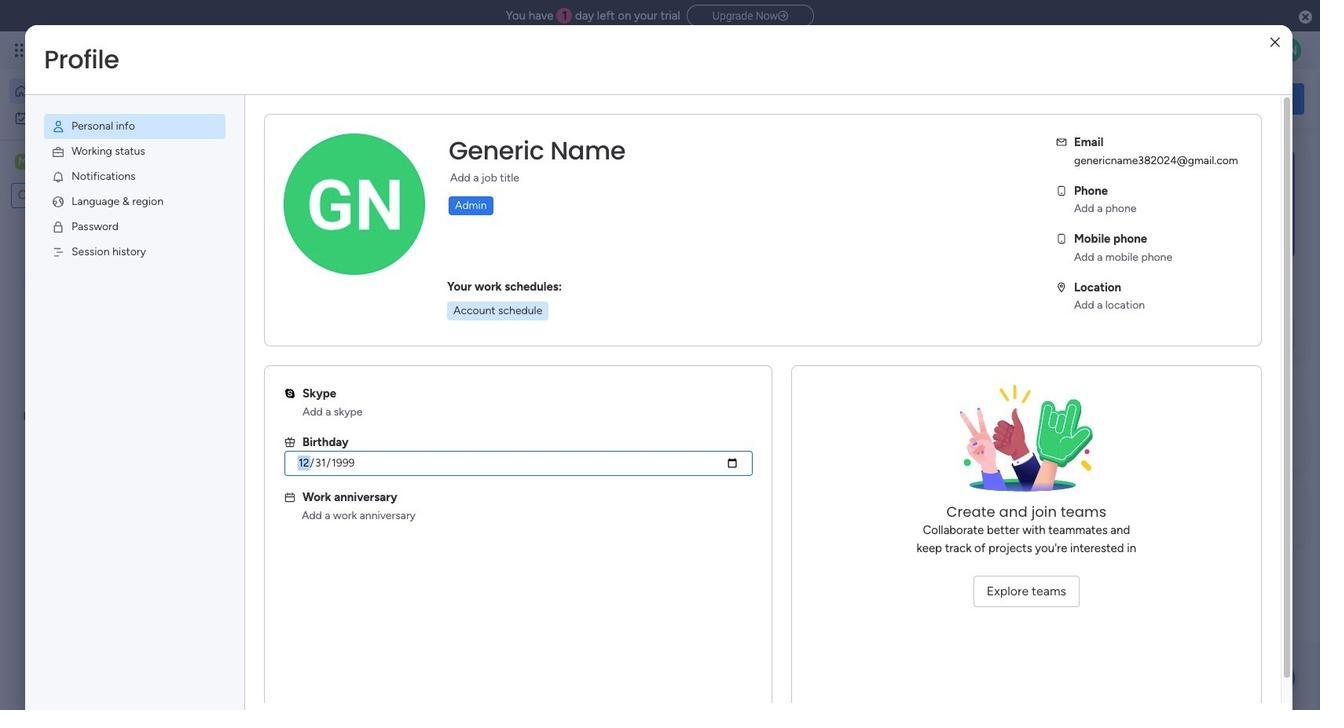 Task type: locate. For each thing, give the bounding box(es) containing it.
0 horizontal spatial workspace image
[[15, 153, 31, 171]]

option up workspace selection element
[[9, 105, 191, 130]]

None field
[[445, 134, 630, 167]]

2 menu item from the top
[[44, 139, 226, 164]]

select product image
[[14, 42, 30, 58]]

1 public board image from the left
[[263, 318, 280, 336]]

dapulse rightstroke image
[[778, 10, 789, 22]]

5 menu item from the top
[[44, 215, 226, 240]]

1 component image from the left
[[263, 343, 277, 357]]

workspace image
[[15, 153, 31, 171], [269, 506, 307, 544]]

personal info image
[[51, 119, 65, 134]]

0 vertical spatial option
[[9, 79, 191, 104]]

add to favorites image
[[469, 319, 484, 334]]

option
[[9, 79, 191, 104], [9, 105, 191, 130]]

2 option from the top
[[9, 105, 191, 130]]

0 horizontal spatial component image
[[263, 343, 277, 357]]

working status image
[[51, 145, 65, 159]]

1 horizontal spatial component image
[[522, 343, 536, 357]]

Search in workspace field
[[33, 187, 112, 205]]

clear search image
[[114, 188, 130, 204]]

1 vertical spatial option
[[9, 105, 191, 130]]

1 horizontal spatial public board image
[[522, 318, 540, 336]]

1 horizontal spatial workspace image
[[269, 506, 307, 544]]

component image for first public board image from the right
[[522, 343, 536, 357]]

0 horizontal spatial public board image
[[263, 318, 280, 336]]

no teams image
[[948, 385, 1105, 503]]

templates image image
[[1083, 150, 1291, 259]]

2 component image from the left
[[522, 343, 536, 357]]

close image
[[1271, 37, 1280, 48]]

option up 'personal info' 'image'
[[9, 79, 191, 104]]

close recently visited image
[[243, 160, 262, 178]]

menu item
[[44, 114, 226, 139], [44, 139, 226, 164], [44, 164, 226, 189], [44, 189, 226, 215], [44, 215, 226, 240], [44, 240, 226, 265]]

1 menu item from the top
[[44, 114, 226, 139]]

component image for 1st public board image
[[263, 343, 277, 357]]

quick search results list box
[[243, 178, 1031, 387]]

workspace selection element
[[15, 152, 131, 173]]

component image
[[263, 343, 277, 357], [522, 343, 536, 357]]

public board image
[[263, 318, 280, 336], [522, 318, 540, 336]]



Task type: vqa. For each thing, say whether or not it's contained in the screenshot.
the "Workspace" icon within the Workspace selection element
no



Task type: describe. For each thing, give the bounding box(es) containing it.
language & region image
[[51, 195, 65, 209]]

open update feed (inbox) image
[[243, 406, 262, 424]]

3 menu item from the top
[[44, 164, 226, 189]]

notifications image
[[51, 170, 65, 184]]

2 public board image from the left
[[522, 318, 540, 336]]

password image
[[51, 220, 65, 234]]

v2 user feedback image
[[1082, 90, 1094, 107]]

close my workspaces image
[[243, 459, 262, 478]]

getting started element
[[1069, 407, 1305, 470]]

menu menu
[[25, 95, 244, 284]]

1 option from the top
[[9, 79, 191, 104]]

1 vertical spatial workspace image
[[269, 506, 307, 544]]

v2 bolt switch image
[[1204, 90, 1214, 107]]

dapulse close image
[[1299, 9, 1313, 25]]

4 menu item from the top
[[44, 189, 226, 215]]

6 menu item from the top
[[44, 240, 226, 265]]

0 vertical spatial workspace image
[[15, 153, 31, 171]]

session history image
[[51, 245, 65, 259]]

generic name image
[[1277, 38, 1302, 63]]

Add a birthday date field
[[285, 451, 753, 476]]



